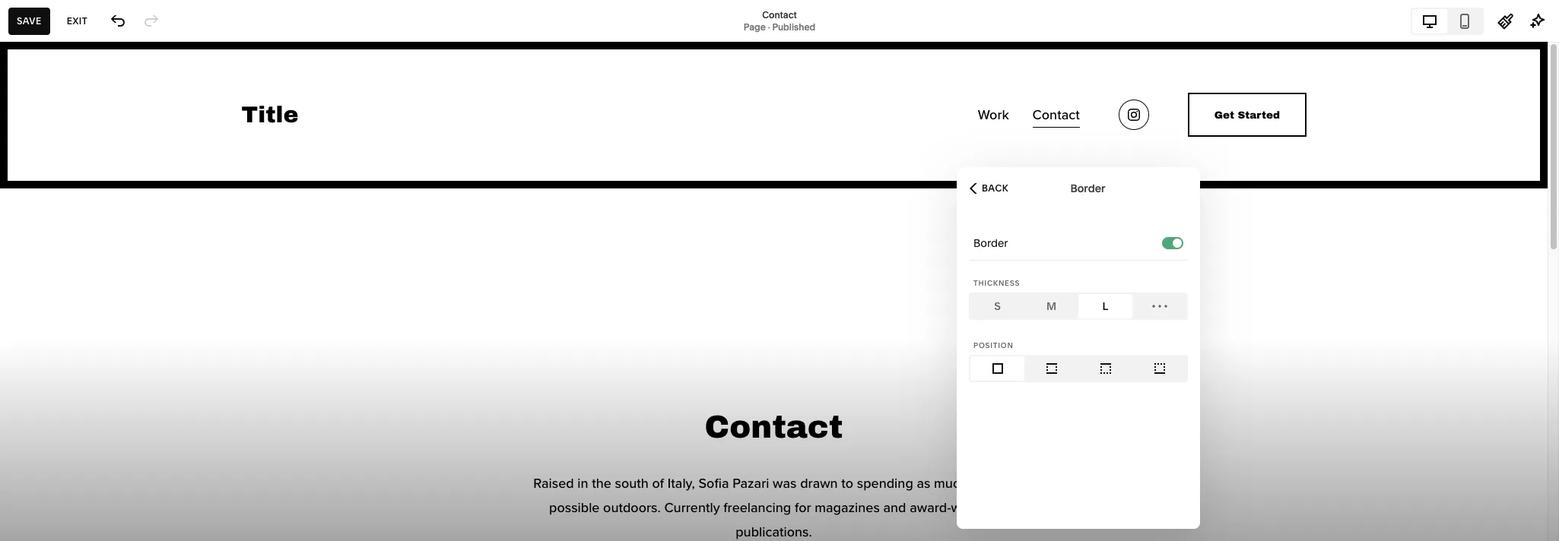 Task type: describe. For each thing, give the bounding box(es) containing it.
save button
[[8, 7, 50, 35]]

s
[[994, 300, 1001, 313]]

0 horizontal spatial border
[[974, 237, 1008, 250]]

published
[[772, 21, 816, 32]]

contacts
[[25, 176, 78, 192]]

0 vertical spatial border
[[1071, 181, 1105, 195]]

save
[[17, 15, 42, 26]]

asset library link
[[25, 493, 169, 512]]

s button
[[971, 294, 1025, 319]]

position
[[974, 342, 1014, 350]]

thickness
[[974, 279, 1020, 288]]

asset library
[[25, 494, 101, 509]]

3 icon image from the left
[[1097, 361, 1114, 377]]

page
[[744, 21, 766, 32]]

2 icon image from the left
[[1043, 361, 1060, 377]]

back button
[[965, 172, 1013, 205]]

exit button
[[58, 7, 96, 35]]

contact
[[762, 9, 797, 20]]

back
[[982, 182, 1009, 194]]

library
[[61, 494, 101, 509]]

l
[[1103, 300, 1108, 313]]

settings
[[25, 521, 73, 537]]

exit
[[67, 15, 88, 26]]



Task type: locate. For each thing, give the bounding box(es) containing it.
contacts link
[[25, 176, 169, 194]]

4 icon image from the left
[[1151, 361, 1168, 377]]

Border checkbox
[[1173, 238, 1182, 248]]

settings link
[[25, 521, 169, 539]]

tab list
[[1412, 9, 1482, 33], [971, 294, 1187, 319], [971, 357, 1187, 381]]

2 vertical spatial tab list
[[971, 357, 1187, 381]]

1 vertical spatial border
[[974, 237, 1008, 250]]

1 icon image from the left
[[989, 361, 1006, 377]]

m button
[[1025, 294, 1079, 319]]

contact page · published
[[744, 9, 816, 32]]

border
[[1071, 181, 1105, 195], [974, 237, 1008, 250]]

asset
[[25, 494, 58, 509]]

1 vertical spatial tab list
[[971, 294, 1187, 319]]

tab list containing s
[[971, 294, 1187, 319]]

1 horizontal spatial border
[[1071, 181, 1105, 195]]

m
[[1047, 300, 1057, 313]]

l button
[[1079, 294, 1133, 319]]

·
[[768, 21, 770, 32]]

0 vertical spatial tab list
[[1412, 9, 1482, 33]]

icon image
[[989, 361, 1006, 377], [1043, 361, 1060, 377], [1097, 361, 1114, 377], [1151, 361, 1168, 377]]



Task type: vqa. For each thing, say whether or not it's contained in the screenshot.
the topmost border
yes



